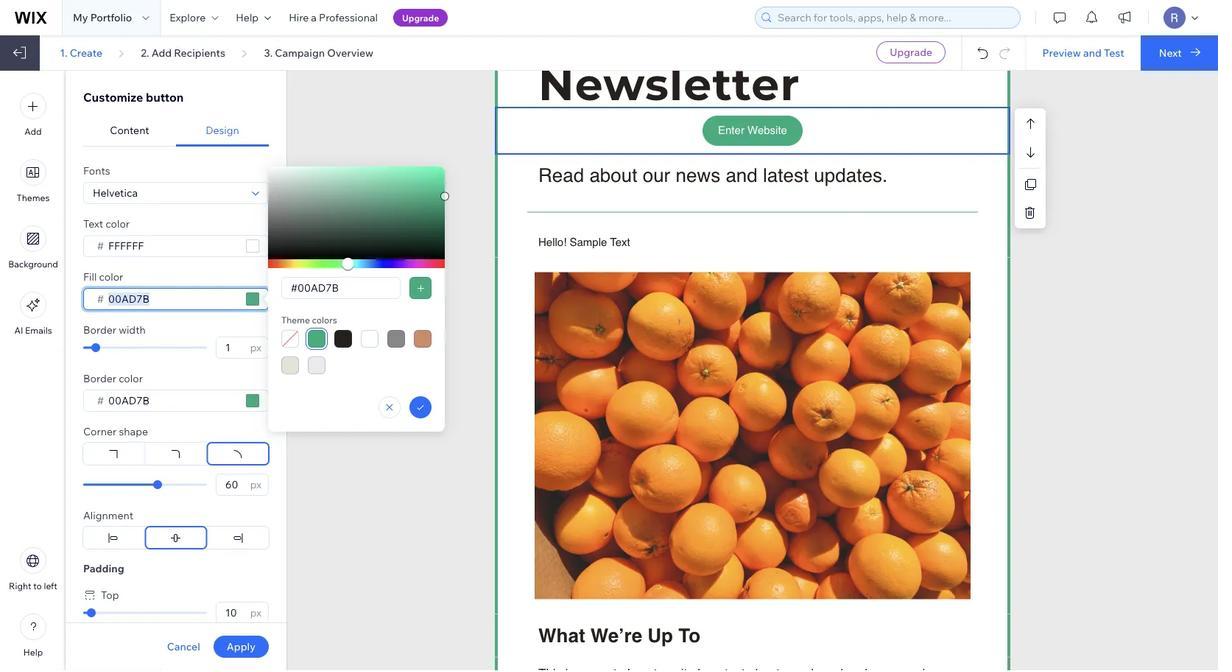 Task type: vqa. For each thing, say whether or not it's contained in the screenshot.
the Keys
no



Task type: locate. For each thing, give the bounding box(es) containing it.
my portfolio
[[73, 11, 132, 24]]

content
[[110, 124, 149, 137]]

read about our news and latest updates.
[[539, 164, 888, 186]]

to
[[33, 581, 42, 592]]

no fill field up shape
[[104, 391, 242, 411]]

right
[[9, 581, 31, 592]]

1 vertical spatial border
[[83, 372, 116, 385]]

upgrade right professional
[[402, 12, 439, 23]]

1 vertical spatial upgrade
[[890, 46, 933, 59]]

padding
[[83, 562, 124, 575]]

color down width
[[119, 372, 143, 385]]

ai emails
[[14, 325, 52, 336]]

3. campaign overview link
[[264, 46, 374, 59]]

0 vertical spatial color
[[106, 217, 130, 230]]

and right the news
[[726, 164, 758, 186]]

and left test
[[1084, 46, 1102, 59]]

hello! sample text
[[539, 235, 631, 248]]

border
[[83, 324, 116, 336], [83, 372, 116, 385]]

test
[[1105, 46, 1125, 59]]

next button
[[1141, 35, 1219, 71]]

color for fill color
[[99, 270, 123, 283]]

text right sample
[[611, 235, 631, 248]]

my
[[73, 11, 88, 24]]

upgrade down search for tools, apps, help & more... field
[[890, 46, 933, 59]]

professional
[[319, 11, 378, 24]]

0 vertical spatial help button
[[227, 0, 280, 35]]

#
[[97, 240, 104, 252], [97, 293, 104, 305], [97, 394, 104, 407]]

0 horizontal spatial text
[[83, 217, 103, 230]]

color right fill
[[99, 270, 123, 283]]

add right 2.
[[152, 46, 172, 59]]

# for border
[[97, 394, 104, 407]]

0 vertical spatial border
[[83, 324, 116, 336]]

text up fill
[[83, 217, 103, 230]]

0 vertical spatial text
[[83, 217, 103, 230]]

border for border width
[[83, 324, 116, 336]]

# down the border color
[[97, 394, 104, 407]]

help left 'hire'
[[236, 11, 259, 24]]

content button
[[83, 115, 176, 147]]

help button up 3.
[[227, 0, 280, 35]]

explore
[[170, 11, 206, 24]]

background
[[8, 259, 58, 270]]

corner
[[83, 425, 117, 438]]

1 vertical spatial and
[[726, 164, 758, 186]]

border down border width
[[83, 372, 116, 385]]

None field
[[88, 183, 248, 203], [104, 289, 242, 310], [88, 183, 248, 203], [104, 289, 242, 310]]

2.
[[141, 46, 149, 59]]

and
[[1084, 46, 1102, 59], [726, 164, 758, 186]]

1. create link
[[60, 46, 102, 59]]

2. add recipients
[[141, 46, 226, 59]]

0 vertical spatial no fill field
[[104, 236, 242, 256]]

text color
[[83, 217, 130, 230]]

1 horizontal spatial upgrade
[[890, 46, 933, 59]]

1 horizontal spatial add
[[152, 46, 172, 59]]

add button
[[20, 93, 46, 137]]

border color
[[83, 372, 143, 385]]

alignment
[[83, 509, 133, 522]]

None text field
[[221, 603, 246, 623]]

1 vertical spatial upgrade button
[[877, 41, 946, 63]]

0 vertical spatial and
[[1084, 46, 1102, 59]]

button
[[146, 90, 184, 105]]

# down text color
[[97, 240, 104, 252]]

2 border from the top
[[83, 372, 116, 385]]

add
[[152, 46, 172, 59], [25, 126, 42, 137]]

1 vertical spatial help
[[23, 647, 43, 658]]

1. create
[[60, 46, 102, 59]]

0 vertical spatial px
[[250, 341, 262, 354]]

upgrade button
[[394, 9, 448, 27], [877, 41, 946, 63]]

2 vertical spatial no fill field
[[104, 391, 242, 411]]

2 vertical spatial color
[[119, 372, 143, 385]]

1 vertical spatial add
[[25, 126, 42, 137]]

ai emails button
[[14, 292, 52, 336]]

background button
[[8, 226, 58, 270]]

0 horizontal spatial upgrade button
[[394, 9, 448, 27]]

campaign
[[275, 46, 325, 59]]

hire
[[289, 11, 309, 24]]

customize
[[83, 90, 143, 105]]

1 horizontal spatial text
[[611, 235, 631, 248]]

design button
[[176, 115, 269, 147]]

no fill field down text color
[[104, 236, 242, 256]]

right to left button
[[9, 548, 57, 592]]

upgrade button down search for tools, apps, help & more... field
[[877, 41, 946, 63]]

1 vertical spatial px
[[250, 478, 262, 491]]

3. campaign overview
[[264, 46, 374, 59]]

1 vertical spatial color
[[99, 270, 123, 283]]

0 horizontal spatial help
[[23, 647, 43, 658]]

None text field
[[221, 338, 246, 358], [221, 475, 246, 495], [221, 338, 246, 358], [221, 475, 246, 495]]

upgrade
[[402, 12, 439, 23], [890, 46, 933, 59]]

what
[[539, 625, 586, 647]]

1 vertical spatial help button
[[20, 614, 46, 658]]

No fill field
[[104, 236, 242, 256], [287, 278, 396, 298], [104, 391, 242, 411]]

0 horizontal spatial help button
[[20, 614, 46, 658]]

3 # from the top
[[97, 394, 104, 407]]

1 vertical spatial #
[[97, 293, 104, 305]]

apply
[[227, 640, 256, 653]]

1 horizontal spatial help
[[236, 11, 259, 24]]

px
[[250, 341, 262, 354], [250, 478, 262, 491], [250, 607, 262, 619]]

cancel button
[[167, 640, 200, 654]]

theme
[[282, 315, 310, 326]]

color up fill color
[[106, 217, 130, 230]]

2 # from the top
[[97, 293, 104, 305]]

enter
[[719, 124, 745, 137]]

1 horizontal spatial help button
[[227, 0, 280, 35]]

no fill field up colors
[[287, 278, 396, 298]]

sample
[[570, 235, 608, 248]]

cancel
[[167, 640, 200, 653]]

right to left
[[9, 581, 57, 592]]

up
[[648, 625, 674, 647]]

0 horizontal spatial and
[[726, 164, 758, 186]]

border left width
[[83, 324, 116, 336]]

tab list
[[83, 115, 269, 147]]

read
[[539, 164, 585, 186]]

upgrade button right professional
[[394, 9, 448, 27]]

1 # from the top
[[97, 240, 104, 252]]

create
[[70, 46, 102, 59]]

0 vertical spatial #
[[97, 240, 104, 252]]

0 horizontal spatial upgrade
[[402, 12, 439, 23]]

hire a professional link
[[280, 0, 387, 35]]

colors
[[312, 315, 337, 326]]

1 vertical spatial text
[[611, 235, 631, 248]]

2 vertical spatial px
[[250, 607, 262, 619]]

color for text color
[[106, 217, 130, 230]]

text
[[83, 217, 103, 230], [611, 235, 631, 248]]

color
[[106, 217, 130, 230], [99, 270, 123, 283], [119, 372, 143, 385]]

preview and test
[[1043, 46, 1125, 59]]

2. add recipients link
[[141, 46, 226, 59]]

2 vertical spatial #
[[97, 394, 104, 407]]

1 horizontal spatial and
[[1084, 46, 1102, 59]]

help
[[236, 11, 259, 24], [23, 647, 43, 658]]

1 border from the top
[[83, 324, 116, 336]]

0 horizontal spatial add
[[25, 126, 42, 137]]

help down right to left
[[23, 647, 43, 658]]

help button
[[227, 0, 280, 35], [20, 614, 46, 658]]

0 vertical spatial upgrade button
[[394, 9, 448, 27]]

add up themes button at the left top of page
[[25, 126, 42, 137]]

help button down right to left
[[20, 614, 46, 658]]

# down fill color
[[97, 293, 104, 305]]

0 vertical spatial add
[[152, 46, 172, 59]]



Task type: describe. For each thing, give the bounding box(es) containing it.
design
[[206, 124, 239, 137]]

next
[[1160, 46, 1183, 59]]

shape
[[119, 425, 148, 438]]

recipients
[[174, 46, 226, 59]]

enter website
[[719, 124, 788, 137]]

border width
[[83, 324, 146, 336]]

corner shape
[[83, 425, 148, 438]]

ai
[[14, 325, 23, 336]]

themes button
[[17, 159, 50, 203]]

width
[[119, 324, 146, 336]]

no fill field for border color
[[104, 391, 242, 411]]

1 vertical spatial no fill field
[[287, 278, 396, 298]]

2 px from the top
[[250, 478, 262, 491]]

news
[[676, 164, 721, 186]]

enter website link
[[704, 116, 803, 144]]

newsletter
[[539, 57, 801, 111]]

top
[[101, 589, 119, 602]]

left
[[44, 581, 57, 592]]

add inside 2. add recipients link
[[152, 46, 172, 59]]

tab list containing content
[[83, 115, 269, 147]]

add inside add button
[[25, 126, 42, 137]]

themes
[[17, 192, 50, 203]]

0 vertical spatial upgrade
[[402, 12, 439, 23]]

preview
[[1043, 46, 1082, 59]]

3.
[[264, 46, 273, 59]]

emails
[[25, 325, 52, 336]]

border for border color
[[83, 372, 116, 385]]

theme colors
[[282, 315, 337, 326]]

website
[[748, 124, 788, 137]]

# for text
[[97, 240, 104, 252]]

updates.
[[815, 164, 888, 186]]

fill color
[[83, 270, 123, 283]]

1 px from the top
[[250, 341, 262, 354]]

0 vertical spatial help
[[236, 11, 259, 24]]

customize button
[[83, 90, 184, 105]]

what we're up to
[[539, 625, 701, 647]]

latest
[[764, 164, 809, 186]]

# for fill
[[97, 293, 104, 305]]

fill
[[83, 270, 97, 283]]

hello!
[[539, 235, 567, 248]]

a
[[311, 11, 317, 24]]

to
[[679, 625, 701, 647]]

no fill field for text color
[[104, 236, 242, 256]]

we're
[[591, 625, 643, 647]]

hire a professional
[[289, 11, 378, 24]]

3 px from the top
[[250, 607, 262, 619]]

1 horizontal spatial upgrade button
[[877, 41, 946, 63]]

fonts
[[83, 164, 110, 177]]

portfolio
[[90, 11, 132, 24]]

about
[[590, 164, 638, 186]]

our
[[643, 164, 671, 186]]

overview
[[327, 46, 374, 59]]

Search for tools, apps, help & more... field
[[774, 7, 1016, 28]]

color for border color
[[119, 372, 143, 385]]

1.
[[60, 46, 68, 59]]

apply button
[[214, 636, 269, 658]]



